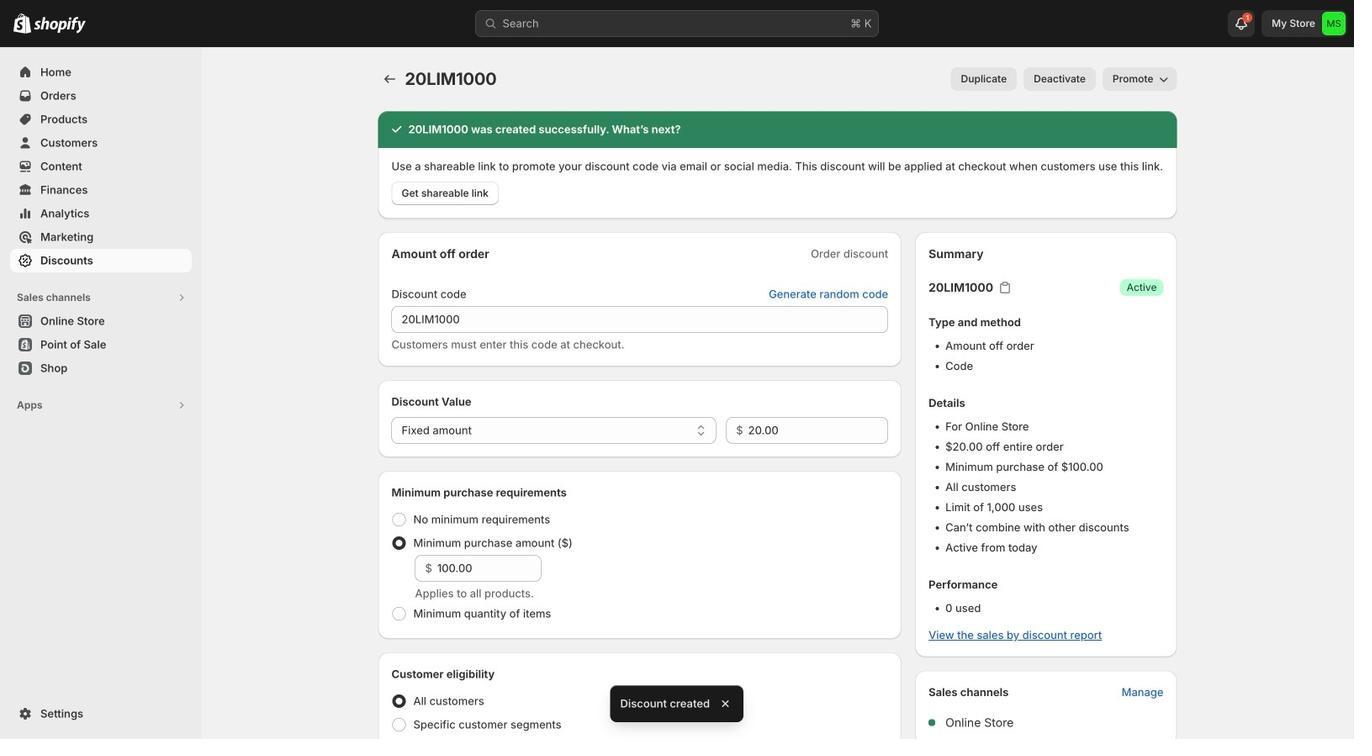 Task type: describe. For each thing, give the bounding box(es) containing it.
0 horizontal spatial shopify image
[[13, 13, 31, 33]]

1 horizontal spatial 0.00 text field
[[749, 417, 889, 444]]



Task type: locate. For each thing, give the bounding box(es) containing it.
0 vertical spatial 0.00 text field
[[749, 417, 889, 444]]

None text field
[[392, 306, 889, 333]]

shopify image
[[13, 13, 31, 33], [34, 17, 86, 33]]

1 vertical spatial 0.00 text field
[[438, 555, 542, 582]]

my store image
[[1323, 12, 1347, 35]]

1 horizontal spatial shopify image
[[34, 17, 86, 33]]

0.00 text field
[[749, 417, 889, 444], [438, 555, 542, 582]]

0 horizontal spatial 0.00 text field
[[438, 555, 542, 582]]



Task type: vqa. For each thing, say whether or not it's contained in the screenshot.
Sales channels
no



